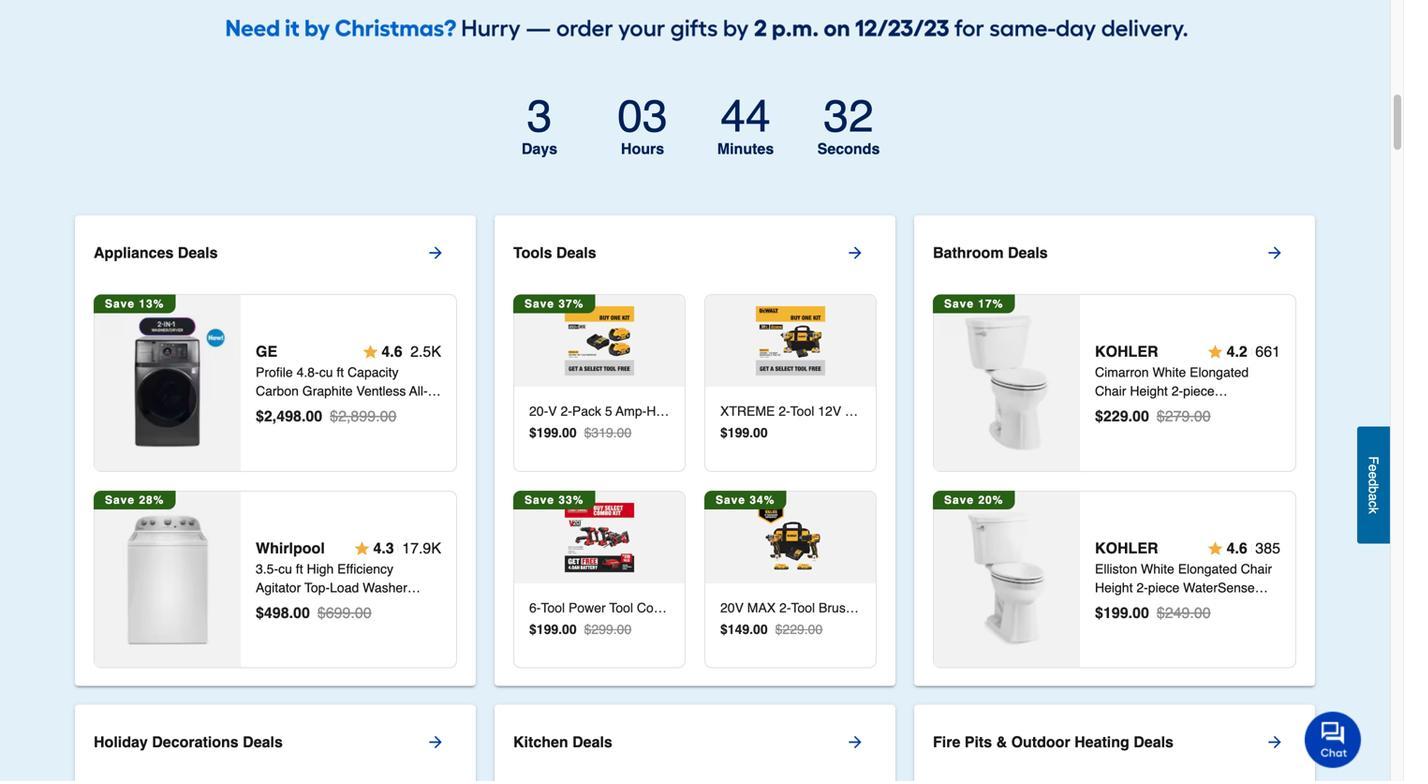 Task type: describe. For each thing, give the bounding box(es) containing it.
all-
[[409, 384, 428, 399]]

$ for $ 199 . 00 $319.00
[[529, 426, 537, 441]]

load
[[330, 580, 359, 595]]

199 for $ 199 . 00 $319.00
[[537, 426, 558, 441]]

$ for $ 498 . 00 $699.00
[[256, 604, 264, 622]]

ft inside 3.5-cu ft high efficiency agitator top-load washer (white)
[[296, 562, 303, 577]]

$ 199 . 00
[[720, 426, 768, 441]]

$ 498 . 00 $699.00
[[256, 604, 372, 622]]

star
[[315, 421, 349, 436]]

00 for $ 199 . 00
[[753, 426, 768, 441]]

00 for $ 199 . 00 $299.00
[[562, 622, 577, 637]]

appliances image for ge
[[101, 316, 235, 450]]

28%
[[139, 494, 164, 507]]

2- for $279.00
[[1172, 384, 1183, 399]]

one
[[270, 403, 295, 418]]

washer
[[363, 580, 407, 595]]

00 for $ 199 . 00 $319.00
[[562, 426, 577, 441]]

cu inside 3.5-cu ft high efficiency agitator top-load washer (white)
[[278, 562, 292, 577]]

$ for $ 2,498 . 00 $2,899.00
[[256, 408, 264, 425]]

. for $ 149 . 00 $229.00
[[750, 622, 753, 637]]

gpf for $279.00
[[1215, 421, 1242, 436]]

32 seconds
[[817, 90, 880, 157]]

385
[[1256, 540, 1281, 557]]

$ for $ 229 . 00 $279.00
[[1095, 408, 1103, 425]]

tools deals
[[513, 244, 596, 261]]

4.3
[[373, 540, 394, 557]]

tools deals link
[[513, 230, 896, 275]]

ventless
[[356, 384, 406, 399]]

bathroom image for $ 199 . 00 $249.00
[[940, 513, 1074, 647]]

(white)
[[256, 599, 298, 614]]

washer/dryer
[[299, 403, 379, 418]]

tools image for $ 149 . 00 $229.00
[[756, 503, 825, 572]]

4.6 385
[[1227, 540, 1281, 557]]

00 for $ 149 . 00 $229.00
[[753, 622, 768, 637]]

soft for $ 229 . 00 $279.00
[[1170, 403, 1194, 418]]

$319.00
[[584, 426, 632, 441]]

$ 199 . 00 $319.00
[[529, 426, 632, 441]]

rough- for $249.00
[[1226, 599, 1269, 614]]

tools image for $ 199 . 00 $299.00
[[565, 503, 634, 572]]

2,498
[[264, 408, 302, 425]]

white for $279.00
[[1153, 365, 1186, 380]]

save for save 34%
[[716, 494, 746, 507]]

watersense for $249.00
[[1183, 580, 1255, 595]]

34%
[[750, 494, 775, 507]]

heating
[[1075, 734, 1130, 751]]

$229.00
[[775, 622, 823, 637]]

close for $279.00
[[1197, 403, 1231, 418]]

height for 229
[[1130, 384, 1168, 399]]

tools image for $ 199 . 00 $319.00
[[565, 306, 634, 376]]

save 20%
[[944, 494, 1004, 507]]

32
[[824, 90, 874, 142]]

save 33%
[[525, 494, 584, 507]]

d
[[1366, 479, 1381, 486]]

498
[[264, 604, 289, 622]]

4.8-
[[297, 365, 319, 380]]

rating filled image for 4.2 661
[[1208, 344, 1223, 359]]

arrow right image for appliances deals
[[426, 244, 445, 262]]

$ 2,498 . 00 $2,899.00
[[256, 408, 397, 425]]

combo
[[383, 403, 425, 418]]

kitchen deals link
[[513, 720, 896, 765]]

f e e d b a c k button
[[1357, 427, 1390, 544]]

fire pits & outdoor heating deals
[[933, 734, 1174, 751]]

white for $249.00
[[1141, 562, 1175, 577]]

13%
[[139, 297, 164, 310]]

$ 199 . 00 $299.00
[[529, 622, 632, 637]]

arrow right image for tools deals
[[846, 244, 865, 262]]

$279.00
[[1157, 408, 1211, 425]]

cu inside profile 4.8-cu ft capacity carbon graphite ventless all- in-one washer/dryer combo energy star
[[319, 365, 333, 380]]

bathroom
[[933, 244, 1004, 261]]

12- for $ 229 . 00 $279.00
[[1095, 421, 1114, 436]]

appliances deals link
[[94, 230, 476, 275]]

$699.00
[[317, 604, 372, 622]]

rating filled image for 4.3 17.9k
[[355, 541, 370, 556]]

2 e from the top
[[1366, 472, 1381, 479]]

1.28- for $ 199 . 00 $249.00
[[1095, 618, 1125, 633]]

00 for $ 2,498 . 00 $2,899.00
[[306, 408, 322, 425]]

agitator
[[256, 580, 301, 595]]

timer containing 3
[[485, 90, 905, 167]]

149
[[728, 622, 750, 637]]

close for $249.00
[[1122, 599, 1156, 614]]

in-
[[256, 403, 270, 418]]

kitchen
[[513, 734, 568, 751]]

elliston white elongated chair height 2-piece watersense soft close toilet 12-in rough-in 1.28-gpf
[[1095, 562, 1280, 633]]

decorations
[[152, 734, 239, 751]]

high
[[307, 562, 334, 577]]

2- for $249.00
[[1137, 580, 1148, 595]]

33%
[[559, 494, 584, 507]]

cimarron white elongated chair height 2-piece watersense soft close toilet 12-in rough-in 1.28-gpf
[[1095, 365, 1265, 436]]

efficiency
[[337, 562, 394, 577]]

4.6 2.5k
[[382, 343, 441, 360]]

. for $ 498 . 00 $699.00
[[289, 604, 293, 622]]

. for $ 229 . 00 $279.00
[[1128, 408, 1133, 425]]

carbon
[[256, 384, 299, 399]]

bathroom deals link
[[933, 230, 1315, 275]]

hurry — order your gifts by 2 p m on 12/23/23 for same-day delivery. image
[[75, 0, 1315, 43]]

in for $279.00
[[1171, 421, 1182, 436]]

f e e d b a c k
[[1366, 456, 1381, 514]]

elongated for 4.2 661
[[1190, 365, 1249, 380]]

37%
[[559, 297, 584, 310]]

pits
[[965, 734, 992, 751]]

piece for $249.00
[[1148, 580, 1180, 595]]

chair for $ 199 . 00 $249.00
[[1241, 562, 1272, 577]]

44 minutes
[[717, 90, 774, 157]]

f
[[1366, 456, 1381, 464]]

top-
[[304, 580, 330, 595]]

save for save 37%
[[525, 297, 555, 310]]

$2,899.00
[[330, 408, 397, 425]]

. for $ 199 . 00 $319.00
[[558, 426, 562, 441]]

fire pits & outdoor heating deals link
[[933, 720, 1315, 765]]

$ 199 . 00 $249.00
[[1095, 604, 1211, 622]]

661
[[1256, 343, 1281, 360]]

. for $ 2,498 . 00 $2,899.00
[[302, 408, 306, 425]]

$ 229 . 00 $279.00
[[1095, 408, 1211, 425]]

holiday decorations deals
[[94, 734, 283, 751]]

ge
[[256, 343, 277, 360]]

piece for $279.00
[[1183, 384, 1215, 399]]

c
[[1366, 501, 1381, 507]]

elongated for 4.6 385
[[1178, 562, 1237, 577]]

fire
[[933, 734, 961, 751]]

minutes
[[717, 140, 774, 157]]

03 hours
[[618, 90, 668, 157]]



Task type: vqa. For each thing, say whether or not it's contained in the screenshot.
are in Button
no



Task type: locate. For each thing, give the bounding box(es) containing it.
ft up graphite
[[337, 365, 344, 380]]

0 vertical spatial watersense
[[1095, 403, 1167, 418]]

00 down graphite
[[306, 408, 322, 425]]

save for save 20%
[[944, 494, 974, 507]]

0 vertical spatial in
[[1171, 421, 1182, 436]]

0 vertical spatial elongated
[[1190, 365, 1249, 380]]

1 vertical spatial white
[[1141, 562, 1175, 577]]

0 vertical spatial close
[[1197, 403, 1231, 418]]

in right 229
[[1171, 421, 1182, 436]]

0 vertical spatial rating filled image
[[363, 344, 378, 359]]

1 horizontal spatial gpf
[[1215, 421, 1242, 436]]

1 horizontal spatial in
[[1269, 599, 1280, 614]]

gpf inside cimarron white elongated chair height 2-piece watersense soft close toilet 12-in rough-in 1.28-gpf
[[1215, 421, 1242, 436]]

rough- inside cimarron white elongated chair height 2-piece watersense soft close toilet 12-in rough-in 1.28-gpf
[[1128, 421, 1171, 436]]

. for $ 199 . 00 $249.00
[[1128, 604, 1133, 622]]

12- inside elliston white elongated chair height 2-piece watersense soft close toilet 12-in rough-in 1.28-gpf
[[1193, 599, 1212, 614]]

1 vertical spatial 1.28-
[[1095, 618, 1125, 633]]

chair down 4.6 385
[[1241, 562, 1272, 577]]

soft inside cimarron white elongated chair height 2-piece watersense soft close toilet 12-in rough-in 1.28-gpf
[[1170, 403, 1194, 418]]

0 vertical spatial appliances image
[[101, 316, 235, 450]]

white inside cimarron white elongated chair height 2-piece watersense soft close toilet 12-in rough-in 1.28-gpf
[[1153, 365, 1186, 380]]

00 left $319.00
[[562, 426, 577, 441]]

deals
[[178, 244, 218, 261], [556, 244, 596, 261], [1008, 244, 1048, 261], [243, 734, 283, 751], [572, 734, 612, 751], [1134, 734, 1174, 751]]

00 right 229
[[1133, 408, 1149, 425]]

0 horizontal spatial in
[[1171, 421, 1182, 436]]

piece inside elliston white elongated chair height 2-piece watersense soft close toilet 12-in rough-in 1.28-gpf
[[1148, 580, 1180, 595]]

0 vertical spatial 4.6
[[382, 343, 402, 360]]

bathroom image down 17% in the top right of the page
[[940, 316, 1074, 450]]

00 left $249.00
[[1133, 604, 1149, 622]]

4.6 for 4.6 2.5k
[[382, 343, 402, 360]]

rating filled image left 4.6 385
[[1208, 541, 1223, 556]]

rating filled image up capacity
[[363, 344, 378, 359]]

199 up save 34%
[[728, 426, 750, 441]]

$ down cimarron
[[1095, 408, 1103, 425]]

deals for appliances deals
[[178, 244, 218, 261]]

close inside cimarron white elongated chair height 2-piece watersense soft close toilet 12-in rough-in 1.28-gpf
[[1197, 403, 1231, 418]]

0 horizontal spatial rating filled image
[[355, 541, 370, 556]]

soft right 229
[[1170, 403, 1194, 418]]

1 horizontal spatial piece
[[1183, 384, 1215, 399]]

days
[[522, 140, 558, 157]]

1 horizontal spatial toilet
[[1234, 403, 1265, 418]]

rating filled image for 4.6 2.5k
[[363, 344, 378, 359]]

seconds
[[817, 140, 880, 157]]

rough-
[[1128, 421, 1171, 436], [1226, 599, 1269, 614]]

in inside elliston white elongated chair height 2-piece watersense soft close toilet 12-in rough-in 1.28-gpf
[[1212, 599, 1222, 614]]

2 arrow right image from the left
[[1266, 244, 1284, 262]]

in inside cimarron white elongated chair height 2-piece watersense soft close toilet 12-in rough-in 1.28-gpf
[[1114, 421, 1124, 436]]

kohler up cimarron
[[1095, 343, 1158, 360]]

1 horizontal spatial cu
[[319, 365, 333, 380]]

save left '20%'
[[944, 494, 974, 507]]

close inside elliston white elongated chair height 2-piece watersense soft close toilet 12-in rough-in 1.28-gpf
[[1122, 599, 1156, 614]]

199 left $319.00
[[537, 426, 558, 441]]

rough- down 4.6 385
[[1226, 599, 1269, 614]]

0 horizontal spatial soft
[[1095, 599, 1118, 614]]

appliances image down the 28%
[[101, 513, 235, 647]]

graphite
[[302, 384, 353, 399]]

1 horizontal spatial watersense
[[1183, 580, 1255, 595]]

0 vertical spatial 2-
[[1172, 384, 1183, 399]]

00 right the 498
[[293, 604, 310, 622]]

. down cimarron
[[1128, 408, 1133, 425]]

00 for $ 229 . 00 $279.00
[[1133, 408, 1149, 425]]

arrow right image inside 'tools deals' link
[[846, 244, 865, 262]]

save 17%
[[944, 297, 1004, 310]]

in for $ 229 . 00 $279.00
[[1114, 421, 1124, 436]]

0 horizontal spatial gpf
[[1125, 618, 1152, 633]]

3 days
[[522, 90, 558, 157]]

0 vertical spatial rating filled image
[[1208, 344, 1223, 359]]

tools image
[[565, 306, 634, 376], [756, 306, 825, 376], [565, 503, 634, 572], [756, 503, 825, 572]]

deals right decorations
[[243, 734, 283, 751]]

toilet inside cimarron white elongated chair height 2-piece watersense soft close toilet 12-in rough-in 1.28-gpf
[[1234, 403, 1265, 418]]

2-
[[1172, 384, 1183, 399], [1137, 580, 1148, 595]]

1 vertical spatial appliances image
[[101, 513, 235, 647]]

chair inside elliston white elongated chair height 2-piece watersense soft close toilet 12-in rough-in 1.28-gpf
[[1241, 562, 1272, 577]]

$ left $229.00
[[720, 622, 728, 637]]

in down the 385
[[1269, 599, 1280, 614]]

1 kohler from the top
[[1095, 343, 1158, 360]]

. down "elliston"
[[1128, 604, 1133, 622]]

1 vertical spatial rough-
[[1226, 599, 1269, 614]]

0 horizontal spatial arrow right image
[[846, 244, 865, 262]]

199 for $ 199 . 00 $299.00
[[537, 622, 558, 637]]

00 for $ 498 . 00 $699.00
[[293, 604, 310, 622]]

save for save 28%
[[105, 494, 135, 507]]

0 horizontal spatial 4.6
[[382, 343, 402, 360]]

&
[[996, 734, 1007, 751]]

chat invite button image
[[1305, 711, 1362, 768]]

arrow right image inside the holiday decorations deals link
[[426, 733, 445, 752]]

height
[[1130, 384, 1168, 399], [1095, 580, 1133, 595]]

gpf for $249.00
[[1125, 618, 1152, 633]]

deals right 'appliances' on the left top of the page
[[178, 244, 218, 261]]

rough- inside elliston white elongated chair height 2-piece watersense soft close toilet 12-in rough-in 1.28-gpf
[[1226, 599, 1269, 614]]

1 horizontal spatial rating filled image
[[1208, 344, 1223, 359]]

hours
[[621, 140, 664, 157]]

0 horizontal spatial close
[[1122, 599, 1156, 614]]

soft inside elliston white elongated chair height 2-piece watersense soft close toilet 12-in rough-in 1.28-gpf
[[1095, 599, 1118, 614]]

soft for $ 199 . 00 $249.00
[[1095, 599, 1118, 614]]

0 vertical spatial height
[[1130, 384, 1168, 399]]

00 up 34%
[[753, 426, 768, 441]]

gpf left $249.00
[[1125, 618, 1152, 633]]

soft down "elliston"
[[1095, 599, 1118, 614]]

watersense up $249.00
[[1183, 580, 1255, 595]]

save for save 33%
[[525, 494, 555, 507]]

3.5-cu ft high efficiency agitator top-load washer (white)
[[256, 562, 407, 614]]

0 vertical spatial cu
[[319, 365, 333, 380]]

cu up agitator
[[278, 562, 292, 577]]

arrow right image inside appliances deals link
[[426, 244, 445, 262]]

deals right kitchen
[[572, 734, 612, 751]]

199 down "elliston"
[[1103, 604, 1128, 622]]

0 horizontal spatial 12-
[[1095, 421, 1114, 436]]

toilet for $249.00
[[1159, 599, 1190, 614]]

energy
[[256, 421, 311, 436]]

4.6 for 4.6 385
[[1227, 540, 1248, 557]]

rough- down cimarron
[[1128, 421, 1171, 436]]

0 horizontal spatial in
[[1114, 421, 1124, 436]]

arrow right image
[[846, 244, 865, 262], [1266, 244, 1284, 262]]

2- up $279.00
[[1172, 384, 1183, 399]]

1 vertical spatial kohler
[[1095, 540, 1158, 557]]

tools
[[513, 244, 552, 261]]

save 28%
[[105, 494, 164, 507]]

00 for $ 199 . 00 $249.00
[[1133, 604, 1149, 622]]

chair for $ 229 . 00 $279.00
[[1095, 384, 1126, 399]]

1 vertical spatial ft
[[296, 562, 303, 577]]

4.2 661
[[1227, 343, 1281, 360]]

save left the 28%
[[105, 494, 135, 507]]

rating filled image
[[363, 344, 378, 359], [1208, 541, 1223, 556]]

1 horizontal spatial ft
[[337, 365, 344, 380]]

229
[[1103, 408, 1128, 425]]

rating filled image left the 4.2
[[1208, 344, 1223, 359]]

1.28- inside cimarron white elongated chair height 2-piece watersense soft close toilet 12-in rough-in 1.28-gpf
[[1185, 421, 1215, 436]]

$ down agitator
[[256, 604, 264, 622]]

ft left high
[[296, 562, 303, 577]]

1 vertical spatial rating filled image
[[355, 541, 370, 556]]

0 vertical spatial 1.28-
[[1185, 421, 1215, 436]]

1 vertical spatial soft
[[1095, 599, 1118, 614]]

199 for $ 199 . 00
[[728, 426, 750, 441]]

1 vertical spatial height
[[1095, 580, 1133, 595]]

1 vertical spatial in
[[1212, 599, 1222, 614]]

bathroom deals
[[933, 244, 1048, 261]]

height inside cimarron white elongated chair height 2-piece watersense soft close toilet 12-in rough-in 1.28-gpf
[[1130, 384, 1168, 399]]

bathroom image for $ 229 . 00 $279.00
[[940, 316, 1074, 450]]

gpf right $279.00
[[1215, 421, 1242, 436]]

0 vertical spatial gpf
[[1215, 421, 1242, 436]]

a
[[1366, 493, 1381, 501]]

rating filled image up efficiency
[[355, 541, 370, 556]]

save left 37%
[[525, 297, 555, 310]]

save for save 13%
[[105, 297, 135, 310]]

2- inside cimarron white elongated chair height 2-piece watersense soft close toilet 12-in rough-in 1.28-gpf
[[1172, 384, 1183, 399]]

1.28- right 229
[[1185, 421, 1215, 436]]

0 vertical spatial 12-
[[1095, 421, 1114, 436]]

appliances
[[94, 244, 174, 261]]

$ left "$299.00"
[[529, 622, 537, 637]]

$ 149 . 00 $229.00
[[720, 622, 823, 637]]

appliances deals
[[94, 244, 218, 261]]

in
[[1171, 421, 1182, 436], [1269, 599, 1280, 614]]

44
[[721, 90, 771, 142]]

1 vertical spatial 2-
[[1137, 580, 1148, 595]]

0 vertical spatial bathroom image
[[940, 316, 1074, 450]]

12-
[[1095, 421, 1114, 436], [1193, 599, 1212, 614]]

arrow right image
[[426, 244, 445, 262], [426, 733, 445, 752], [846, 733, 865, 752], [1266, 733, 1284, 752]]

piece
[[1183, 384, 1215, 399], [1148, 580, 1180, 595]]

0 horizontal spatial toilet
[[1159, 599, 1190, 614]]

deals right heating in the right bottom of the page
[[1134, 734, 1174, 751]]

$299.00
[[584, 622, 632, 637]]

save left 34%
[[716, 494, 746, 507]]

in for $ 199 . 00 $249.00
[[1212, 599, 1222, 614]]

arrow right image for kitchen deals
[[846, 733, 865, 752]]

piece up $ 199 . 00 $249.00
[[1148, 580, 1180, 595]]

00
[[306, 408, 322, 425], [1133, 408, 1149, 425], [562, 426, 577, 441], [753, 426, 768, 441], [293, 604, 310, 622], [1133, 604, 1149, 622], [562, 622, 577, 637], [753, 622, 768, 637]]

17%
[[978, 297, 1004, 310]]

3.5-
[[256, 562, 278, 577]]

1 vertical spatial cu
[[278, 562, 292, 577]]

kitchen deals
[[513, 734, 612, 751]]

$249.00
[[1157, 604, 1211, 622]]

1.28- inside elliston white elongated chair height 2-piece watersense soft close toilet 12-in rough-in 1.28-gpf
[[1095, 618, 1125, 633]]

. left "$299.00"
[[558, 622, 562, 637]]

rough- for $279.00
[[1128, 421, 1171, 436]]

deals for kitchen deals
[[572, 734, 612, 751]]

2.5k
[[410, 343, 441, 360]]

1 vertical spatial close
[[1122, 599, 1156, 614]]

in inside cimarron white elongated chair height 2-piece watersense soft close toilet 12-in rough-in 1.28-gpf
[[1171, 421, 1182, 436]]

00 right 149 at bottom right
[[753, 622, 768, 637]]

0 vertical spatial soft
[[1170, 403, 1194, 418]]

1 horizontal spatial chair
[[1241, 562, 1272, 577]]

watersense inside cimarron white elongated chair height 2-piece watersense soft close toilet 12-in rough-in 1.28-gpf
[[1095, 403, 1167, 418]]

white up $279.00
[[1153, 365, 1186, 380]]

elongated
[[1190, 365, 1249, 380], [1178, 562, 1237, 577]]

2 bathroom image from the top
[[940, 513, 1074, 647]]

1 arrow right image from the left
[[846, 244, 865, 262]]

2 appliances image from the top
[[101, 513, 235, 647]]

watersense down cimarron
[[1095, 403, 1167, 418]]

0 horizontal spatial 1.28-
[[1095, 618, 1125, 633]]

1 vertical spatial 4.6
[[1227, 540, 1248, 557]]

cu up graphite
[[319, 365, 333, 380]]

. for $ 199 . 00
[[750, 426, 753, 441]]

1 vertical spatial rating filled image
[[1208, 541, 1223, 556]]

bathroom image
[[940, 316, 1074, 450], [940, 513, 1074, 647]]

save
[[105, 297, 135, 310], [525, 297, 555, 310], [944, 297, 974, 310], [105, 494, 135, 507], [525, 494, 555, 507], [716, 494, 746, 507], [944, 494, 974, 507]]

1 horizontal spatial rating filled image
[[1208, 541, 1223, 556]]

height inside elliston white elongated chair height 2-piece watersense soft close toilet 12-in rough-in 1.28-gpf
[[1095, 580, 1133, 595]]

outdoor
[[1011, 734, 1070, 751]]

arrow right image for fire pits & outdoor heating deals
[[1266, 733, 1284, 752]]

$ for $ 149 . 00 $229.00
[[720, 622, 728, 637]]

white inside elliston white elongated chair height 2-piece watersense soft close toilet 12-in rough-in 1.28-gpf
[[1141, 562, 1175, 577]]

watersense for $279.00
[[1095, 403, 1167, 418]]

kohler up "elliston"
[[1095, 540, 1158, 557]]

12- inside cimarron white elongated chair height 2-piece watersense soft close toilet 12-in rough-in 1.28-gpf
[[1095, 421, 1114, 436]]

in
[[1114, 421, 1124, 436], [1212, 599, 1222, 614]]

close down "elliston"
[[1122, 599, 1156, 614]]

save 13%
[[105, 297, 164, 310]]

save left 13%
[[105, 297, 135, 310]]

0 vertical spatial chair
[[1095, 384, 1126, 399]]

piece up $279.00
[[1183, 384, 1215, 399]]

elongated up $249.00
[[1178, 562, 1237, 577]]

height for 199
[[1095, 580, 1133, 595]]

gpf
[[1215, 421, 1242, 436], [1125, 618, 1152, 633]]

$ for $ 199 . 00 $249.00
[[1095, 604, 1103, 622]]

. down agitator
[[289, 604, 293, 622]]

deals right tools on the top of the page
[[556, 244, 596, 261]]

white right "elliston"
[[1141, 562, 1175, 577]]

chair down cimarron
[[1095, 384, 1126, 399]]

1.28- down "elliston"
[[1095, 618, 1125, 633]]

1 horizontal spatial soft
[[1170, 403, 1194, 418]]

0 vertical spatial white
[[1153, 365, 1186, 380]]

0 horizontal spatial rating filled image
[[363, 344, 378, 359]]

deals for tools deals
[[556, 244, 596, 261]]

b
[[1366, 486, 1381, 493]]

save left 33%
[[525, 494, 555, 507]]

4.6 up capacity
[[382, 343, 402, 360]]

199 left "$299.00"
[[537, 622, 558, 637]]

20%
[[978, 494, 1004, 507]]

2- inside elliston white elongated chair height 2-piece watersense soft close toilet 12-in rough-in 1.28-gpf
[[1137, 580, 1148, 595]]

kohler for 229
[[1095, 343, 1158, 360]]

rating filled image
[[1208, 344, 1223, 359], [355, 541, 370, 556]]

00 left "$299.00"
[[562, 622, 577, 637]]

1 vertical spatial 12-
[[1193, 599, 1212, 614]]

1 horizontal spatial 4.6
[[1227, 540, 1248, 557]]

k
[[1366, 507, 1381, 514]]

. left $229.00
[[750, 622, 753, 637]]

$ for $ 199 . 00 $299.00
[[529, 622, 537, 637]]

. for $ 199 . 00 $299.00
[[558, 622, 562, 637]]

height up $ 229 . 00 $279.00
[[1130, 384, 1168, 399]]

arrow right image for holiday decorations deals
[[426, 733, 445, 752]]

03
[[618, 90, 668, 142]]

0 vertical spatial ft
[[337, 365, 344, 380]]

capacity
[[348, 365, 399, 380]]

1 appliances image from the top
[[101, 316, 235, 450]]

2- up $ 199 . 00 $249.00
[[1137, 580, 1148, 595]]

1 vertical spatial toilet
[[1159, 599, 1190, 614]]

0 horizontal spatial watersense
[[1095, 403, 1167, 418]]

in inside elliston white elongated chair height 2-piece watersense soft close toilet 12-in rough-in 1.28-gpf
[[1269, 599, 1280, 614]]

save for save 17%
[[944, 297, 974, 310]]

$ left the 'one' on the bottom of the page
[[256, 408, 264, 425]]

appliances image
[[101, 316, 235, 450], [101, 513, 235, 647]]

elongated inside elliston white elongated chair height 2-piece watersense soft close toilet 12-in rough-in 1.28-gpf
[[1178, 562, 1237, 577]]

bathroom image down '20%'
[[940, 513, 1074, 647]]

1 horizontal spatial 1.28-
[[1185, 421, 1215, 436]]

1 vertical spatial bathroom image
[[940, 513, 1074, 647]]

. right the 'one' on the bottom of the page
[[302, 408, 306, 425]]

1 vertical spatial chair
[[1241, 562, 1272, 577]]

0 horizontal spatial chair
[[1095, 384, 1126, 399]]

0 horizontal spatial piece
[[1148, 580, 1180, 595]]

$ up save 34%
[[720, 426, 728, 441]]

holiday
[[94, 734, 148, 751]]

deals right bathroom at the right top of page
[[1008, 244, 1048, 261]]

timer
[[485, 90, 905, 167]]

appliances image for whirlpool
[[101, 513, 235, 647]]

gpf inside elliston white elongated chair height 2-piece watersense soft close toilet 12-in rough-in 1.28-gpf
[[1125, 618, 1152, 633]]

3
[[527, 90, 552, 142]]

1 horizontal spatial in
[[1212, 599, 1222, 614]]

0 vertical spatial kohler
[[1095, 343, 1158, 360]]

height down "elliston"
[[1095, 580, 1133, 595]]

profile 4.8-cu ft capacity carbon graphite ventless all- in-one washer/dryer combo energy star
[[256, 365, 428, 436]]

199
[[537, 426, 558, 441], [728, 426, 750, 441], [1103, 604, 1128, 622], [537, 622, 558, 637]]

e
[[1366, 464, 1381, 472], [1366, 472, 1381, 479]]

1 vertical spatial in
[[1269, 599, 1280, 614]]

in down cimarron
[[1114, 421, 1124, 436]]

1 vertical spatial gpf
[[1125, 618, 1152, 633]]

chair
[[1095, 384, 1126, 399], [1241, 562, 1272, 577]]

ft
[[337, 365, 344, 380], [296, 562, 303, 577]]

cu
[[319, 365, 333, 380], [278, 562, 292, 577]]

close down the 4.2
[[1197, 403, 1231, 418]]

chair inside cimarron white elongated chair height 2-piece watersense soft close toilet 12-in rough-in 1.28-gpf
[[1095, 384, 1126, 399]]

$ for $ 199 . 00
[[720, 426, 728, 441]]

cimarron
[[1095, 365, 1149, 380]]

0 horizontal spatial cu
[[278, 562, 292, 577]]

arrow right image inside bathroom deals link
[[1266, 244, 1284, 262]]

kohler for 199
[[1095, 540, 1158, 557]]

save 37%
[[525, 297, 584, 310]]

e up b
[[1366, 472, 1381, 479]]

piece inside cimarron white elongated chair height 2-piece watersense soft close toilet 12-in rough-in 1.28-gpf
[[1183, 384, 1215, 399]]

1 e from the top
[[1366, 464, 1381, 472]]

12- for $ 199 . 00 $249.00
[[1193, 599, 1212, 614]]

1 vertical spatial piece
[[1148, 580, 1180, 595]]

1 horizontal spatial 2-
[[1172, 384, 1183, 399]]

deals for bathroom deals
[[1008, 244, 1048, 261]]

e up d
[[1366, 464, 1381, 472]]

$ down "elliston"
[[1095, 604, 1103, 622]]

white
[[1153, 365, 1186, 380], [1141, 562, 1175, 577]]

$ up the save 33%
[[529, 426, 537, 441]]

appliances image down 13%
[[101, 316, 235, 450]]

0 vertical spatial toilet
[[1234, 403, 1265, 418]]

1 horizontal spatial close
[[1197, 403, 1231, 418]]

elongated inside cimarron white elongated chair height 2-piece watersense soft close toilet 12-in rough-in 1.28-gpf
[[1190, 365, 1249, 380]]

ft inside profile 4.8-cu ft capacity carbon graphite ventless all- in-one washer/dryer combo energy star
[[337, 365, 344, 380]]

1 horizontal spatial 12-
[[1193, 599, 1212, 614]]

4.6 left the 385
[[1227, 540, 1248, 557]]

. up save 34%
[[750, 426, 753, 441]]

profile
[[256, 365, 293, 380]]

save left 17% in the top right of the page
[[944, 297, 974, 310]]

holiday decorations deals link
[[94, 720, 476, 765]]

1.28-
[[1185, 421, 1215, 436], [1095, 618, 1125, 633]]

whirlpool
[[256, 540, 325, 557]]

2 kohler from the top
[[1095, 540, 1158, 557]]

1 horizontal spatial rough-
[[1226, 599, 1269, 614]]

rating filled image for 4.6 385
[[1208, 541, 1223, 556]]

arrow right image inside kitchen deals link
[[846, 733, 865, 752]]

0 vertical spatial piece
[[1183, 384, 1215, 399]]

0 vertical spatial rough-
[[1128, 421, 1171, 436]]

arrow right image for bathroom deals
[[1266, 244, 1284, 262]]

toilet for $279.00
[[1234, 403, 1265, 418]]

1.28- for $ 229 . 00 $279.00
[[1185, 421, 1215, 436]]

arrow right image inside fire pits & outdoor heating deals link
[[1266, 733, 1284, 752]]

. left $319.00
[[558, 426, 562, 441]]

1 vertical spatial elongated
[[1178, 562, 1237, 577]]

0 horizontal spatial rough-
[[1128, 421, 1171, 436]]

0 horizontal spatial 2-
[[1137, 580, 1148, 595]]

toilet inside elliston white elongated chair height 2-piece watersense soft close toilet 12-in rough-in 1.28-gpf
[[1159, 599, 1190, 614]]

199 for $ 199 . 00 $249.00
[[1103, 604, 1128, 622]]

0 horizontal spatial ft
[[296, 562, 303, 577]]

watersense inside elliston white elongated chair height 2-piece watersense soft close toilet 12-in rough-in 1.28-gpf
[[1183, 580, 1255, 595]]

1 horizontal spatial arrow right image
[[1266, 244, 1284, 262]]

watersense
[[1095, 403, 1167, 418], [1183, 580, 1255, 595]]

save 34%
[[716, 494, 775, 507]]

1 vertical spatial watersense
[[1183, 580, 1255, 595]]

1 bathroom image from the top
[[940, 316, 1074, 450]]

in right $249.00
[[1212, 599, 1222, 614]]

elongated down the 4.2
[[1190, 365, 1249, 380]]

in for $249.00
[[1269, 599, 1280, 614]]

0 vertical spatial in
[[1114, 421, 1124, 436]]



